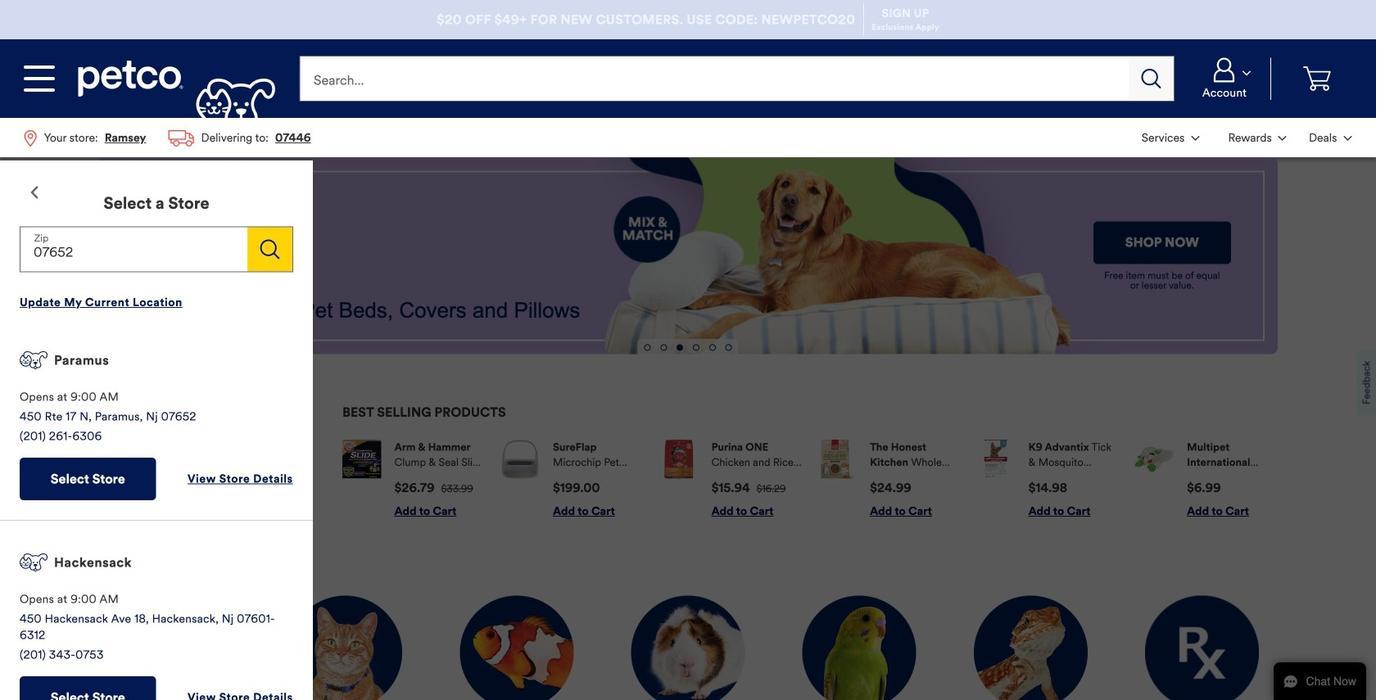 Task type: vqa. For each thing, say whether or not it's contained in the screenshot.
2nd & from right
no



Task type: describe. For each thing, give the bounding box(es) containing it.
fish deals image
[[460, 596, 574, 701]]

pet pharmacy image
[[1145, 596, 1259, 701]]

close change store image
[[30, 186, 39, 199]]

dog deals image
[[117, 596, 231, 701]]

small pet deals image
[[631, 596, 745, 701]]

search image
[[1142, 69, 1162, 88]]



Task type: locate. For each thing, give the bounding box(es) containing it.
list
[[0, 118, 322, 701], [1131, 118, 1363, 157], [342, 427, 1278, 532]]

bird deals image
[[803, 596, 917, 701]]

None search field
[[20, 227, 247, 272]]

list item
[[0, 118, 313, 701], [342, 440, 485, 519], [501, 440, 644, 519], [660, 440, 802, 519], [818, 440, 961, 519], [977, 440, 1120, 519], [1135, 440, 1278, 519]]

search store image
[[260, 240, 280, 259]]

reptile deals image
[[974, 596, 1088, 701]]

cat deals image
[[289, 596, 402, 701]]

Search search field
[[299, 56, 1129, 102]]



